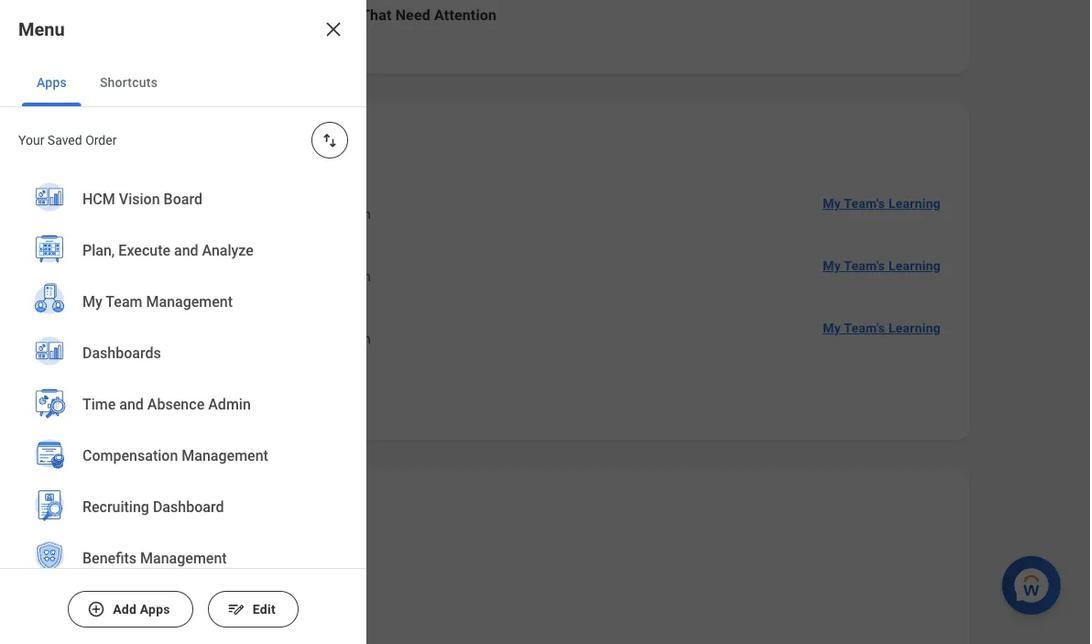 Task type: vqa. For each thing, say whether or not it's contained in the screenshot.
Important Dates
yes



Task type: describe. For each thing, give the bounding box(es) containing it.
10
[[146, 566, 167, 588]]

1 vertical spatial and
[[119, 395, 144, 413]]

apps inside button
[[37, 75, 67, 90]]

management for benefits management
[[140, 549, 227, 566]]

need
[[395, 6, 431, 23]]

soon inside jacqueline desjardins required learning due soon
[[341, 269, 371, 284]]

hcm vision board link
[[22, 173, 344, 226]]

my for third my team's learning button
[[823, 320, 841, 336]]

required learning due soon for third my team's learning button from the bottom
[[204, 207, 371, 222]]

holiday button
[[179, 550, 948, 574]]

time and absence admin link
[[22, 378, 344, 432]]

edit
[[253, 602, 276, 617]]

go to team calendar button
[[142, 610, 281, 644]]

order
[[85, 132, 117, 148]]

benefits
[[82, 549, 137, 566]]

my for 2nd my team's learning button from the bottom of the team highlights list
[[823, 258, 841, 273]]

your saved order
[[18, 132, 117, 148]]

team inside button
[[184, 621, 217, 636]]

shortcuts button
[[85, 59, 172, 106]]

go to team calendar
[[149, 621, 274, 636]]

2 my team's learning button from the top
[[816, 247, 948, 284]]

dashboards link
[[22, 327, 344, 380]]

my inside list
[[82, 293, 102, 310]]

my for third my team's learning button from the bottom
[[823, 196, 841, 211]]

plan,
[[82, 241, 115, 259]]

board
[[164, 190, 202, 207]]

analyze
[[202, 241, 254, 259]]

to
[[169, 621, 181, 636]]

plus circle image
[[87, 600, 106, 618]]

1 due from the top
[[315, 207, 337, 222]]

plan, execute and analyze link
[[22, 224, 344, 278]]

team inside button
[[153, 392, 186, 407]]

0 vertical spatial management
[[146, 293, 233, 310]]

chart
[[214, 392, 247, 407]]

benefits management link
[[22, 532, 344, 585]]

required learning due soon for third my team's learning button
[[204, 331, 371, 346]]

1 required from the top
[[204, 207, 256, 222]]

time
[[82, 395, 116, 413]]

vision
[[119, 190, 160, 207]]

required inside jacqueline desjardins required learning due soon
[[204, 269, 256, 284]]

compensation
[[82, 446, 178, 464]]

time and absence admin
[[82, 395, 251, 413]]

3 my team's learning from the top
[[823, 320, 941, 336]]

1 my team's learning from the top
[[823, 196, 941, 211]]

dates
[[230, 493, 279, 514]]

hcm vision board
[[82, 190, 202, 207]]

team highlights list
[[142, 172, 948, 359]]

expenses
[[293, 6, 358, 23]]

edit button
[[208, 591, 299, 628]]

important dates
[[142, 493, 279, 514]]

admin
[[208, 395, 251, 413]]

add apps
[[113, 602, 170, 617]]

jacqueline desjardins required learning due soon
[[204, 248, 371, 284]]

recruiting dashboard link
[[22, 481, 344, 534]]



Task type: locate. For each thing, give the bounding box(es) containing it.
recruiting
[[82, 498, 149, 515]]

2 required from the top
[[204, 269, 256, 284]]

1 vertical spatial due
[[315, 269, 337, 284]]

go
[[149, 621, 166, 636]]

desjardins
[[282, 248, 354, 265]]

3 due from the top
[[315, 331, 337, 346]]

apps up go
[[140, 602, 170, 617]]

1 soon from the top
[[341, 207, 371, 222]]

due
[[315, 207, 337, 222], [315, 269, 337, 284], [315, 331, 337, 346]]

1 vertical spatial apps
[[140, 602, 170, 617]]

dashboard
[[153, 498, 224, 515]]

1 vertical spatial team
[[153, 392, 186, 407]]

my team's learning
[[823, 196, 941, 211], [823, 258, 941, 273], [823, 320, 941, 336]]

2 vertical spatial required
[[204, 331, 256, 346]]

list
[[0, 173, 366, 644]]

1 horizontal spatial apps
[[140, 602, 170, 617]]

plan, execute and analyze
[[82, 241, 254, 259]]

nov
[[145, 554, 168, 567]]

0 vertical spatial and
[[174, 241, 198, 259]]

0 vertical spatial due
[[315, 207, 337, 222]]

required learning due soon down jacqueline desjardins required learning due soon
[[204, 331, 371, 346]]

shortcuts
[[100, 75, 158, 90]]

apps button
[[22, 59, 81, 106]]

dashboards
[[82, 344, 161, 361]]

menu
[[18, 18, 65, 40]]

text edit image
[[227, 600, 245, 618]]

0 vertical spatial team's
[[844, 196, 885, 211]]

holiday
[[180, 553, 231, 570]]

team org chart button
[[146, 381, 255, 418]]

1 horizontal spatial and
[[174, 241, 198, 259]]

my team's learning button
[[816, 185, 948, 222], [816, 247, 948, 284], [816, 310, 948, 346]]

3 required from the top
[[204, 331, 256, 346]]

saved
[[48, 132, 82, 148]]

1 vertical spatial required learning due soon
[[204, 331, 371, 346]]

your
[[18, 132, 44, 148]]

you
[[226, 6, 252, 23]]

required
[[204, 207, 256, 222], [204, 269, 256, 284], [204, 331, 256, 346]]

1 vertical spatial my team's learning
[[823, 258, 941, 273]]

0 vertical spatial apps
[[37, 75, 67, 90]]

management
[[146, 293, 233, 310], [182, 446, 268, 464], [140, 549, 227, 566]]

calendar
[[221, 621, 274, 636]]

0 vertical spatial required
[[204, 207, 256, 222]]

my team management link
[[22, 276, 344, 329]]

0 horizontal spatial and
[[119, 395, 144, 413]]

due inside jacqueline desjardins required learning due soon
[[315, 269, 337, 284]]

1 team's from the top
[[844, 196, 885, 211]]

you have expenses that need attention
[[226, 6, 497, 23]]

0 vertical spatial my team's learning
[[823, 196, 941, 211]]

0 vertical spatial required learning due soon
[[204, 207, 371, 222]]

required up analyze
[[204, 207, 256, 222]]

my team management
[[82, 293, 233, 310]]

jacqueline desjardins button
[[197, 246, 362, 268]]

add apps button
[[68, 591, 193, 628]]

that
[[361, 6, 392, 23]]

nov 10
[[145, 554, 168, 588]]

0 horizontal spatial apps
[[37, 75, 67, 90]]

apps
[[37, 75, 67, 90], [140, 602, 170, 617]]

2 vertical spatial team
[[184, 621, 217, 636]]

and left analyze
[[174, 241, 198, 259]]

1 my team's learning button from the top
[[816, 185, 948, 222]]

recruiting dashboard
[[82, 498, 224, 515]]

2 soon from the top
[[341, 269, 371, 284]]

global navigation dialog
[[0, 0, 366, 644]]

org
[[190, 392, 211, 407]]

learning
[[889, 196, 941, 211], [260, 207, 311, 222], [889, 258, 941, 273], [260, 269, 311, 284], [889, 320, 941, 336], [260, 331, 311, 346]]

2 vertical spatial management
[[140, 549, 227, 566]]

learning inside jacqueline desjardins required learning due soon
[[260, 269, 311, 284]]

0 vertical spatial my team's learning button
[[816, 185, 948, 222]]

due up "desjardins" at the left of the page
[[315, 207, 337, 222]]

1 vertical spatial soon
[[341, 269, 371, 284]]

tab list
[[0, 59, 366, 107]]

0 vertical spatial team
[[106, 293, 142, 310]]

2 vertical spatial my team's learning
[[823, 320, 941, 336]]

1 vertical spatial my team's learning button
[[816, 247, 948, 284]]

due down "desjardins" at the left of the page
[[315, 269, 337, 284]]

required learning due soon up the "jacqueline desjardins" button
[[204, 207, 371, 222]]

benefits management
[[82, 549, 227, 566]]

due down jacqueline desjardins required learning due soon
[[315, 331, 337, 346]]

add
[[113, 602, 137, 617]]

have
[[256, 6, 290, 23]]

required down my team management link
[[204, 331, 256, 346]]

team's
[[844, 196, 885, 211], [844, 258, 885, 273], [844, 320, 885, 336]]

3 soon from the top
[[341, 331, 371, 346]]

x image
[[323, 18, 344, 40]]

hcm
[[82, 190, 115, 207]]

1 required learning due soon from the top
[[204, 207, 371, 222]]

2 team's from the top
[[844, 258, 885, 273]]

3 my team's learning button from the top
[[816, 310, 948, 346]]

2 my team's learning from the top
[[823, 258, 941, 273]]

soon
[[341, 207, 371, 222], [341, 269, 371, 284], [341, 331, 371, 346]]

compensation management link
[[22, 430, 344, 483]]

execute
[[119, 241, 170, 259]]

tab list containing apps
[[0, 59, 366, 107]]

2 vertical spatial team's
[[844, 320, 885, 336]]

3 team's from the top
[[844, 320, 885, 336]]

and right time
[[119, 395, 144, 413]]

team
[[106, 293, 142, 310], [153, 392, 186, 407], [184, 621, 217, 636]]

2 vertical spatial my team's learning button
[[816, 310, 948, 346]]

required down jacqueline on the left
[[204, 269, 256, 284]]

2 required learning due soon from the top
[[204, 331, 371, 346]]

1 vertical spatial team's
[[844, 258, 885, 273]]

absence
[[147, 395, 205, 413]]

team inside list
[[106, 293, 142, 310]]

1 vertical spatial required
[[204, 269, 256, 284]]

management for compensation management
[[182, 446, 268, 464]]

required learning due soon
[[204, 207, 371, 222], [204, 331, 371, 346]]

compensation management
[[82, 446, 268, 464]]

sort image
[[321, 131, 339, 149]]

2 vertical spatial soon
[[341, 331, 371, 346]]

you have expenses that need attention button
[[142, 0, 948, 51]]

attention
[[434, 6, 497, 23]]

2 due from the top
[[315, 269, 337, 284]]

1 vertical spatial management
[[182, 446, 268, 464]]

my
[[823, 196, 841, 211], [823, 258, 841, 273], [82, 293, 102, 310], [823, 320, 841, 336]]

2 vertical spatial due
[[315, 331, 337, 346]]

apps inside button
[[140, 602, 170, 617]]

apps down the menu
[[37, 75, 67, 90]]

team org chart
[[153, 392, 247, 407]]

0 vertical spatial soon
[[341, 207, 371, 222]]

jacqueline
[[204, 248, 279, 265]]

important
[[142, 493, 225, 514]]

and
[[174, 241, 198, 259], [119, 395, 144, 413]]

list containing hcm vision board
[[0, 173, 366, 644]]



